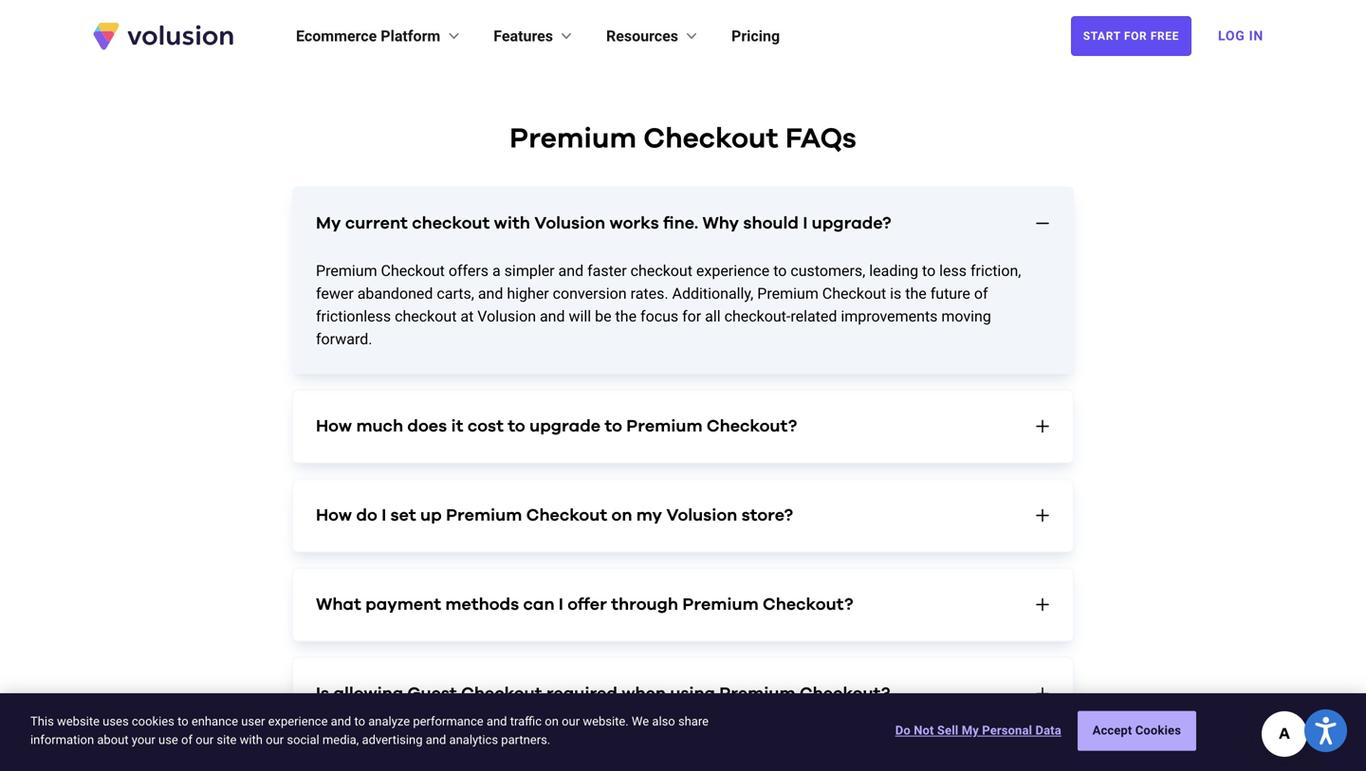 Task type: vqa. For each thing, say whether or not it's contained in the screenshot.
angle down icon
no



Task type: locate. For each thing, give the bounding box(es) containing it.
features
[[494, 27, 553, 45]]

1 how from the top
[[316, 418, 352, 435]]

user
[[241, 715, 265, 729]]

is
[[316, 686, 329, 703]]

ecommerce
[[296, 27, 377, 45]]

my right sell
[[962, 724, 979, 738]]

1 horizontal spatial with
[[494, 215, 530, 232]]

1 horizontal spatial on
[[612, 507, 632, 524]]

upgrade?
[[812, 215, 892, 232]]

on inside button
[[612, 507, 632, 524]]

1 horizontal spatial of
[[975, 285, 988, 303]]

premium up my
[[627, 418, 703, 435]]

2 horizontal spatial our
[[562, 715, 580, 729]]

required
[[547, 686, 618, 703]]

how inside how do i set up premium checkout on my volusion store? button
[[316, 507, 352, 524]]

i right should at the right top
[[803, 215, 808, 232]]

volusion
[[535, 215, 606, 232], [478, 307, 536, 326], [667, 507, 738, 524]]

with inside this website uses cookies to enhance user experience and to analyze performance and traffic on our website. we also share information about your use of our site with our social media, advertising and analytics partners.
[[240, 733, 263, 747]]

it
[[451, 418, 464, 435]]

0 vertical spatial checkout?
[[707, 418, 798, 435]]

premium up fewer
[[316, 262, 377, 280]]

2 how from the top
[[316, 507, 352, 524]]

premium right through
[[683, 596, 759, 614]]

customers,
[[791, 262, 866, 280]]

1 vertical spatial volusion
[[478, 307, 536, 326]]

checkout inside button
[[412, 215, 490, 232]]

1 horizontal spatial my
[[962, 724, 979, 738]]

in
[[1250, 28, 1264, 44]]

volusion down higher
[[478, 307, 536, 326]]

my left current
[[316, 215, 341, 232]]

pricing
[[732, 27, 780, 45]]

and up the conversion on the left top of the page
[[559, 262, 584, 280]]

of right use
[[181, 733, 193, 747]]

use
[[159, 733, 178, 747]]

my inside button
[[316, 215, 341, 232]]

do
[[356, 507, 378, 524]]

my
[[316, 215, 341, 232], [962, 724, 979, 738]]

with up a at the left top of page
[[494, 215, 530, 232]]

site
[[217, 733, 237, 747]]

0 vertical spatial i
[[803, 215, 808, 232]]

focus
[[641, 307, 679, 326]]

be
[[595, 307, 612, 326]]

higher
[[507, 285, 549, 303]]

volusion right my
[[667, 507, 738, 524]]

faqs
[[786, 125, 857, 153]]

2 vertical spatial checkout
[[395, 307, 457, 326]]

to right upgrade
[[605, 418, 623, 435]]

1 vertical spatial with
[[240, 733, 263, 747]]

0 vertical spatial my
[[316, 215, 341, 232]]

checkout? inside button
[[763, 596, 854, 614]]

is allowing guest checkout required when using premium checkout? button
[[293, 658, 1073, 730]]

methods
[[446, 596, 519, 614]]

ecommerce platform button
[[296, 25, 463, 47]]

traffic
[[510, 715, 542, 729]]

checkout up the rates.
[[631, 262, 693, 280]]

with inside button
[[494, 215, 530, 232]]

log
[[1219, 28, 1246, 44]]

information
[[30, 733, 94, 747]]

i right can
[[559, 596, 564, 614]]

advertising
[[362, 733, 423, 747]]

set
[[391, 507, 416, 524]]

with down user
[[240, 733, 263, 747]]

1 vertical spatial my
[[962, 724, 979, 738]]

1 vertical spatial the
[[616, 307, 637, 326]]

our left social
[[266, 733, 284, 747]]

partners.
[[501, 733, 551, 747]]

when
[[622, 686, 666, 703]]

about
[[97, 733, 129, 747]]

2 vertical spatial checkout?
[[800, 686, 891, 703]]

privacy alert dialog
[[0, 694, 1367, 772]]

1 horizontal spatial our
[[266, 733, 284, 747]]

checkout
[[644, 125, 779, 153], [381, 262, 445, 280], [823, 285, 887, 303], [526, 507, 608, 524], [461, 686, 542, 703]]

how
[[316, 418, 352, 435], [316, 507, 352, 524]]

checkout? for through
[[763, 596, 854, 614]]

resources button
[[606, 25, 701, 47]]

i right the do
[[382, 507, 386, 524]]

1 vertical spatial experience
[[268, 715, 328, 729]]

0 horizontal spatial my
[[316, 215, 341, 232]]

checkout up traffic
[[461, 686, 542, 703]]

the
[[906, 285, 927, 303], [616, 307, 637, 326]]

volusion up faster
[[535, 215, 606, 232]]

to up use
[[178, 715, 189, 729]]

the right be
[[616, 307, 637, 326]]

do not sell my personal data button
[[896, 712, 1062, 750]]

1 vertical spatial i
[[382, 507, 386, 524]]

1 vertical spatial on
[[545, 715, 559, 729]]

current
[[345, 215, 408, 232]]

checkout? for using
[[800, 686, 891, 703]]

enhance
[[192, 715, 238, 729]]

0 horizontal spatial i
[[382, 507, 386, 524]]

1 vertical spatial checkout?
[[763, 596, 854, 614]]

of down friction,
[[975, 285, 988, 303]]

0 vertical spatial of
[[975, 285, 988, 303]]

0 vertical spatial the
[[906, 285, 927, 303]]

premium inside button
[[683, 596, 759, 614]]

related
[[791, 307, 837, 326]]

premium checkout faqs
[[510, 125, 857, 153]]

resources
[[606, 27, 679, 45]]

and down a at the left top of page
[[478, 285, 503, 303]]

share
[[679, 715, 709, 729]]

0 horizontal spatial on
[[545, 715, 559, 729]]

2 vertical spatial i
[[559, 596, 564, 614]]

this website uses cookies to enhance user experience and to analyze performance and traffic on our website. we also share information about your use of our site with our social media, advertising and analytics partners.
[[30, 715, 709, 747]]

checkout up offers
[[412, 215, 490, 232]]

checkout inside "button"
[[461, 686, 542, 703]]

experience up social
[[268, 715, 328, 729]]

how for how much does it cost to upgrade to premium checkout?
[[316, 418, 352, 435]]

how do i set up premium checkout on my volusion store? button
[[293, 480, 1073, 552]]

through
[[611, 596, 679, 614]]

0 vertical spatial volusion
[[535, 215, 606, 232]]

1 vertical spatial of
[[181, 733, 193, 747]]

the right is
[[906, 285, 927, 303]]

of inside this website uses cookies to enhance user experience and to analyze performance and traffic on our website. we also share information about your use of our site with our social media, advertising and analytics partners.
[[181, 733, 193, 747]]

0 vertical spatial on
[[612, 507, 632, 524]]

2 horizontal spatial i
[[803, 215, 808, 232]]

experience inside premium checkout offers a simpler and faster checkout experience to customers, leading to less friction, fewer abandoned carts, and higher conversion rates. additionally, premium checkout is the future of frictionless checkout at volusion and will be the focus for all checkout-related improvements moving forward.
[[697, 262, 770, 280]]

premium checkout offers a simpler and faster checkout experience to customers, leading to less friction, fewer abandoned carts, and higher conversion rates. additionally, premium checkout is the future of frictionless checkout at volusion and will be the focus for all checkout-related improvements moving forward.
[[316, 262, 1022, 348]]

1 vertical spatial how
[[316, 507, 352, 524]]

0 vertical spatial how
[[316, 418, 352, 435]]

i
[[803, 215, 808, 232], [382, 507, 386, 524], [559, 596, 564, 614]]

this
[[30, 715, 54, 729]]

also
[[652, 715, 675, 729]]

how left the do
[[316, 507, 352, 524]]

is allowing guest checkout required when using premium checkout?
[[316, 686, 891, 703]]

0 horizontal spatial with
[[240, 733, 263, 747]]

2 vertical spatial volusion
[[667, 507, 738, 524]]

of
[[975, 285, 988, 303], [181, 733, 193, 747]]

our down the enhance
[[196, 733, 214, 747]]

0 vertical spatial checkout
[[412, 215, 490, 232]]

our down required
[[562, 715, 580, 729]]

accept cookies button
[[1078, 712, 1197, 751]]

checkout down carts,
[[395, 307, 457, 326]]

0 horizontal spatial experience
[[268, 715, 328, 729]]

why
[[703, 215, 739, 232]]

0 vertical spatial with
[[494, 215, 530, 232]]

data
[[1036, 724, 1062, 738]]

how much does it cost to upgrade to premium checkout? button
[[293, 391, 1073, 463]]

how inside how much does it cost to upgrade to premium checkout? "button"
[[316, 418, 352, 435]]

0 vertical spatial experience
[[697, 262, 770, 280]]

1 horizontal spatial experience
[[697, 262, 770, 280]]

checkout left my
[[526, 507, 608, 524]]

additionally,
[[672, 285, 754, 303]]

volusion inside button
[[535, 215, 606, 232]]

how left much in the left of the page
[[316, 418, 352, 435]]

features button
[[494, 25, 576, 47]]

volusion inside premium checkout offers a simpler and faster checkout experience to customers, leading to less friction, fewer abandoned carts, and higher conversion rates. additionally, premium checkout is the future of frictionless checkout at volusion and will be the focus for all checkout-related improvements moving forward.
[[478, 307, 536, 326]]

rates.
[[631, 285, 669, 303]]

0 horizontal spatial our
[[196, 733, 214, 747]]

to right cost
[[508, 418, 526, 435]]

does
[[408, 418, 447, 435]]

experience up additionally,
[[697, 262, 770, 280]]

on right traffic
[[545, 715, 559, 729]]

social
[[287, 733, 320, 747]]

on left my
[[612, 507, 632, 524]]

0 horizontal spatial of
[[181, 733, 193, 747]]

premium right 'up'
[[446, 507, 522, 524]]

upgrade
[[530, 418, 601, 435]]

my current checkout with volusion works fine. why should i upgrade? button
[[293, 187, 1073, 260]]



Task type: describe. For each thing, give the bounding box(es) containing it.
ecommerce platform
[[296, 27, 441, 45]]

website.
[[583, 715, 629, 729]]

1 horizontal spatial the
[[906, 285, 927, 303]]

how for how do i set up premium checkout on my volusion store?
[[316, 507, 352, 524]]

cookies
[[1136, 724, 1182, 738]]

premium up "my current checkout with volusion works fine. why should i upgrade?"
[[510, 125, 637, 153]]

of inside premium checkout offers a simpler and faster checkout experience to customers, leading to less friction, fewer abandoned carts, and higher conversion rates. additionally, premium checkout is the future of frictionless checkout at volusion and will be the focus for all checkout-related improvements moving forward.
[[975, 285, 988, 303]]

payment
[[366, 596, 441, 614]]

sell
[[938, 724, 959, 738]]

my inside button
[[962, 724, 979, 738]]

checkout-
[[725, 307, 791, 326]]

fine.
[[663, 215, 699, 232]]

checkout up why
[[644, 125, 779, 153]]

leading
[[870, 262, 919, 280]]

start for free
[[1084, 29, 1180, 43]]

how much does it cost to upgrade to premium checkout?
[[316, 418, 798, 435]]

premium inside button
[[446, 507, 522, 524]]

conversion
[[553, 285, 627, 303]]

on inside this website uses cookies to enhance user experience and to analyze performance and traffic on our website. we also share information about your use of our site with our social media, advertising and analytics partners.
[[545, 715, 559, 729]]

accept
[[1093, 724, 1133, 738]]

allowing
[[334, 686, 404, 703]]

friction,
[[971, 262, 1022, 280]]

free
[[1151, 29, 1180, 43]]

moving
[[942, 307, 992, 326]]

can
[[523, 596, 555, 614]]

for
[[1125, 29, 1148, 43]]

to left customers, at the top right of the page
[[774, 262, 787, 280]]

carts,
[[437, 285, 474, 303]]

premium up related
[[758, 285, 819, 303]]

frictionless
[[316, 307, 391, 326]]

and left will
[[540, 307, 565, 326]]

for
[[682, 307, 702, 326]]

faster
[[588, 262, 627, 280]]

start for free link
[[1071, 16, 1192, 56]]

i inside button
[[382, 507, 386, 524]]

and up media,
[[331, 715, 351, 729]]

accept cookies
[[1093, 724, 1182, 738]]

experience inside this website uses cookies to enhance user experience and to analyze performance and traffic on our website. we also share information about your use of our site with our social media, advertising and analytics partners.
[[268, 715, 328, 729]]

my current checkout with volusion works fine. why should i upgrade?
[[316, 215, 892, 232]]

checkout inside button
[[526, 507, 608, 524]]

do not sell my personal data
[[896, 724, 1062, 738]]

checkout up abandoned
[[381, 262, 445, 280]]

and down performance at bottom left
[[426, 733, 446, 747]]

log in
[[1219, 28, 1264, 44]]

cookies
[[132, 715, 175, 729]]

volusion inside button
[[667, 507, 738, 524]]

your
[[132, 733, 155, 747]]

what payment methods can i offer through premium checkout?
[[316, 596, 854, 614]]

cost
[[468, 418, 504, 435]]

analytics
[[449, 733, 498, 747]]

to left less
[[923, 262, 936, 280]]

offer
[[568, 596, 607, 614]]

uses
[[103, 715, 129, 729]]

forward.
[[316, 330, 372, 348]]

not
[[914, 724, 934, 738]]

works
[[610, 215, 659, 232]]

checkout down customers, at the top right of the page
[[823, 285, 887, 303]]

performance
[[413, 715, 484, 729]]

open accessibe: accessibility options, statement and help image
[[1316, 717, 1337, 745]]

what payment methods can i offer through premium checkout? button
[[293, 569, 1073, 641]]

less
[[940, 262, 967, 280]]

we
[[632, 715, 649, 729]]

much
[[356, 418, 403, 435]]

1 horizontal spatial i
[[559, 596, 564, 614]]

up
[[420, 507, 442, 524]]

a
[[493, 262, 501, 280]]

store?
[[742, 507, 793, 524]]

and left traffic
[[487, 715, 507, 729]]

to up media,
[[354, 715, 365, 729]]

personal
[[983, 724, 1033, 738]]

start
[[1084, 29, 1121, 43]]

how do i set up premium checkout on my volusion store?
[[316, 507, 793, 524]]

platform
[[381, 27, 441, 45]]

offers
[[449, 262, 489, 280]]

at
[[461, 307, 474, 326]]

analyze
[[368, 715, 410, 729]]

do
[[896, 724, 911, 738]]

premium right using
[[720, 686, 796, 703]]

all
[[705, 307, 721, 326]]

what
[[316, 596, 361, 614]]

1 vertical spatial checkout
[[631, 262, 693, 280]]

using
[[670, 686, 716, 703]]

pricing link
[[732, 25, 780, 47]]

log in link
[[1207, 15, 1276, 57]]

abandoned
[[358, 285, 433, 303]]

will
[[569, 307, 591, 326]]

0 horizontal spatial the
[[616, 307, 637, 326]]

fewer
[[316, 285, 354, 303]]

future
[[931, 285, 971, 303]]

media,
[[323, 733, 359, 747]]



